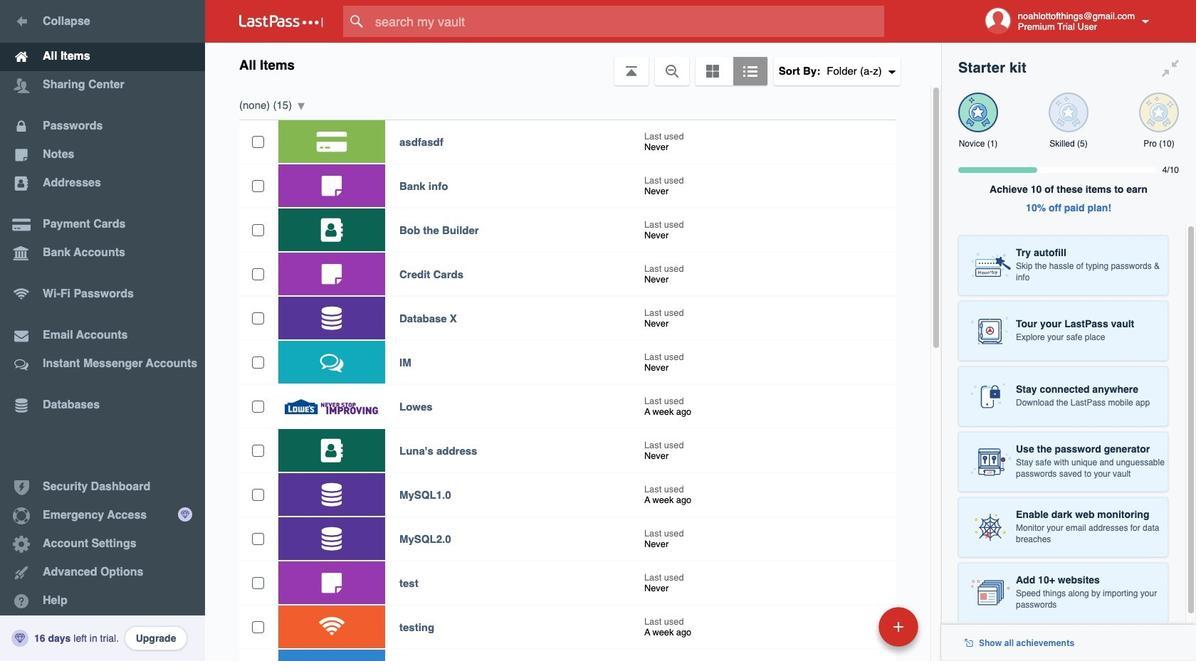 Task type: vqa. For each thing, say whether or not it's contained in the screenshot.
alert
no



Task type: describe. For each thing, give the bounding box(es) containing it.
new item navigation
[[781, 603, 927, 662]]

Search search field
[[343, 6, 912, 37]]

main navigation navigation
[[0, 0, 205, 662]]

vault options navigation
[[205, 43, 942, 85]]



Task type: locate. For each thing, give the bounding box(es) containing it.
search my vault text field
[[343, 6, 912, 37]]

lastpass image
[[239, 15, 323, 28]]

new item element
[[781, 607, 924, 647]]



